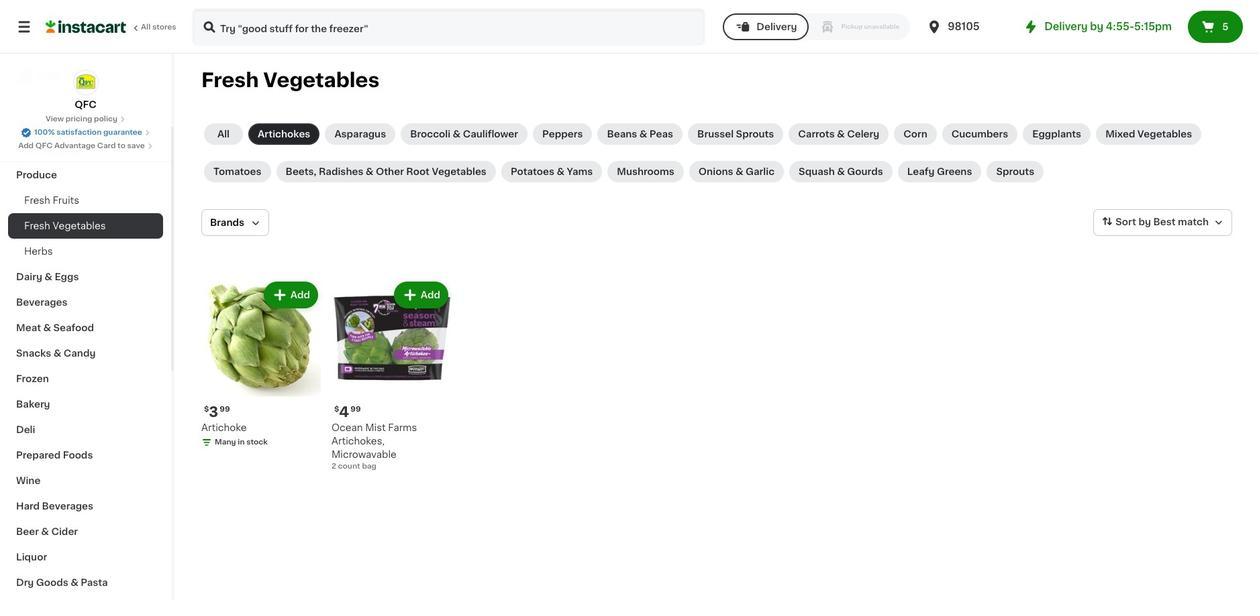 Task type: vqa. For each thing, say whether or not it's contained in the screenshot.
to
yes



Task type: locate. For each thing, give the bounding box(es) containing it.
0 horizontal spatial qfc
[[35, 142, 53, 150]]

& inside beer & cider link
[[41, 528, 49, 537]]

0 horizontal spatial add
[[18, 142, 34, 150]]

qfc logo image
[[73, 70, 98, 95]]

1 horizontal spatial add
[[291, 291, 310, 300]]

1 vertical spatial by
[[1139, 218, 1151, 227]]

brands
[[210, 218, 244, 228]]

$ inside $ 3 99
[[204, 406, 209, 414]]

all inside all link
[[217, 130, 230, 139]]

foods
[[63, 451, 93, 461]]

& left pasta
[[71, 579, 78, 588]]

& left celery
[[837, 130, 845, 139]]

& inside meat & seafood link
[[43, 324, 51, 333]]

service type group
[[723, 13, 911, 40]]

& for dairy & eggs
[[45, 273, 52, 282]]

fresh vegetables up artichokes
[[201, 70, 380, 90]]

qfc
[[75, 100, 97, 109], [35, 142, 53, 150]]

2 99 from the left
[[351, 406, 361, 414]]

deli link
[[8, 418, 163, 443]]

dry goods & pasta
[[16, 579, 108, 588]]

& for beans & peas
[[640, 130, 648, 139]]

card
[[97, 142, 116, 150]]

& inside dairy & eggs link
[[45, 273, 52, 282]]

by left 4:55-
[[1090, 21, 1104, 32]]

all for all stores
[[141, 23, 151, 31]]

add
[[18, 142, 34, 150], [291, 291, 310, 300], [421, 291, 440, 300]]

corn link
[[894, 124, 937, 145]]

all up tomatoes link
[[217, 130, 230, 139]]

Search field
[[193, 9, 704, 44]]

0 horizontal spatial add button
[[265, 283, 317, 307]]

$ inside $ 4 99
[[334, 406, 339, 414]]

& inside onions & garlic link
[[736, 167, 744, 177]]

& left "candy"
[[54, 349, 61, 359]]

delivery for delivery
[[757, 22, 797, 32]]

& left the eggs
[[45, 273, 52, 282]]

0 horizontal spatial all
[[141, 23, 151, 31]]

1 horizontal spatial 99
[[351, 406, 361, 414]]

prepared
[[16, 451, 61, 461]]

0 vertical spatial sprouts
[[736, 130, 774, 139]]

1 vertical spatial sprouts
[[997, 167, 1035, 177]]

onions
[[699, 167, 734, 177]]

add inside "link"
[[18, 142, 34, 150]]

1 vertical spatial beverages
[[42, 502, 93, 512]]

1 add button from the left
[[265, 283, 317, 307]]

sprouts down cucumbers link
[[997, 167, 1035, 177]]

broccoli & cauliflower
[[410, 130, 518, 139]]

delivery
[[1045, 21, 1088, 32], [757, 22, 797, 32]]

add for 4
[[421, 291, 440, 300]]

greens
[[937, 167, 972, 177]]

& inside squash & gourds link
[[837, 167, 845, 177]]

0 vertical spatial qfc
[[75, 100, 97, 109]]

all inside all stores "link"
[[141, 23, 151, 31]]

peppers
[[542, 130, 583, 139]]

delivery for delivery by 4:55-5:15pm
[[1045, 21, 1088, 32]]

by inside field
[[1139, 218, 1151, 227]]

Best match Sort by field
[[1094, 209, 1233, 236]]

2 horizontal spatial add
[[421, 291, 440, 300]]

sort by
[[1116, 218, 1151, 227]]

beverages up cider at left
[[42, 502, 93, 512]]

beets, radishes & other root vegetables link
[[276, 161, 496, 183]]

by
[[1090, 21, 1104, 32], [1139, 218, 1151, 227]]

qfc up view pricing policy link
[[75, 100, 97, 109]]

deli
[[16, 426, 35, 435]]

carrots & celery link
[[789, 124, 889, 145]]

beans & peas link
[[598, 124, 683, 145]]

beverages link
[[8, 290, 163, 316]]

all stores
[[141, 23, 176, 31]]

hard
[[16, 502, 40, 512]]

again
[[68, 45, 94, 54]]

meat & seafood link
[[8, 316, 163, 341]]

$ up artichoke
[[204, 406, 209, 414]]

wine link
[[8, 469, 163, 494]]

match
[[1178, 218, 1209, 227]]

&
[[453, 130, 461, 139], [640, 130, 648, 139], [837, 130, 845, 139], [366, 167, 374, 177], [557, 167, 565, 177], [736, 167, 744, 177], [837, 167, 845, 177], [45, 273, 52, 282], [43, 324, 51, 333], [54, 349, 61, 359], [41, 528, 49, 537], [71, 579, 78, 588]]

leafy
[[908, 167, 935, 177]]

delivery inside button
[[757, 22, 797, 32]]

1 vertical spatial fresh vegetables
[[24, 222, 106, 231]]

& for snacks & candy
[[54, 349, 61, 359]]

1 horizontal spatial delivery
[[1045, 21, 1088, 32]]

asparagus link
[[325, 124, 396, 145]]

& for potatoes & yams
[[557, 167, 565, 177]]

& right broccoli
[[453, 130, 461, 139]]

0 horizontal spatial fresh vegetables
[[24, 222, 106, 231]]

& inside potatoes & yams link
[[557, 167, 565, 177]]

0 vertical spatial beverages
[[16, 298, 68, 307]]

1 horizontal spatial sprouts
[[997, 167, 1035, 177]]

pasta
[[81, 579, 108, 588]]

0 vertical spatial by
[[1090, 21, 1104, 32]]

& left other
[[366, 167, 374, 177]]

4
[[339, 406, 349, 420]]

lists link
[[8, 63, 163, 90]]

& inside carrots & celery link
[[837, 130, 845, 139]]

cider
[[51, 528, 78, 537]]

qfc down 100%
[[35, 142, 53, 150]]

add qfc advantage card to save
[[18, 142, 145, 150]]

buy it again link
[[8, 36, 163, 63]]

tomatoes link
[[204, 161, 271, 183]]

fresh vegetables down fruits
[[24, 222, 106, 231]]

stock
[[247, 439, 268, 446]]

all
[[141, 23, 151, 31], [217, 130, 230, 139]]

product group containing 3
[[201, 279, 321, 451]]

yams
[[567, 167, 593, 177]]

0 horizontal spatial product group
[[201, 279, 321, 451]]

2 vertical spatial fresh
[[24, 222, 50, 231]]

corn
[[904, 130, 928, 139]]

meat
[[16, 324, 41, 333]]

2 add button from the left
[[395, 283, 447, 307]]

dry goods & pasta link
[[8, 571, 163, 596]]

fresh up herbs
[[24, 222, 50, 231]]

fresh for fresh fruits
[[24, 222, 50, 231]]

by for sort
[[1139, 218, 1151, 227]]

& inside "snacks & candy" link
[[54, 349, 61, 359]]

beer
[[16, 528, 39, 537]]

1 vertical spatial all
[[217, 130, 230, 139]]

1 vertical spatial qfc
[[35, 142, 53, 150]]

fresh up all link
[[201, 70, 259, 90]]

vegetables down the broccoli & cauliflower
[[432, 167, 487, 177]]

1 product group from the left
[[201, 279, 321, 451]]

1 99 from the left
[[220, 406, 230, 414]]

& for broccoli & cauliflower
[[453, 130, 461, 139]]

1 $ from the left
[[204, 406, 209, 414]]

instacart logo image
[[46, 19, 126, 35]]

& left 'gourds'
[[837, 167, 845, 177]]

1 vertical spatial fresh
[[24, 196, 50, 205]]

best
[[1154, 218, 1176, 227]]

0 vertical spatial all
[[141, 23, 151, 31]]

0 horizontal spatial by
[[1090, 21, 1104, 32]]

best match
[[1154, 218, 1209, 227]]

product group
[[201, 279, 321, 451], [332, 279, 451, 473]]

0 horizontal spatial $
[[204, 406, 209, 414]]

fruits
[[53, 196, 79, 205]]

brands button
[[201, 209, 269, 236]]

2 product group from the left
[[332, 279, 451, 473]]

& right meat
[[43, 324, 51, 333]]

many in stock
[[215, 439, 268, 446]]

None search field
[[192, 8, 706, 46]]

sprouts up garlic
[[736, 130, 774, 139]]

0 horizontal spatial 99
[[220, 406, 230, 414]]

by for delivery
[[1090, 21, 1104, 32]]

& left garlic
[[736, 167, 744, 177]]

& left peas
[[640, 130, 648, 139]]

$ for 3
[[204, 406, 209, 414]]

radishes
[[319, 167, 364, 177]]

1 horizontal spatial $
[[334, 406, 339, 414]]

fresh down produce
[[24, 196, 50, 205]]

delivery by 4:55-5:15pm
[[1045, 21, 1172, 32]]

all left 'stores'
[[141, 23, 151, 31]]

& for meat & seafood
[[43, 324, 51, 333]]

1 horizontal spatial by
[[1139, 218, 1151, 227]]

99 inside $ 3 99
[[220, 406, 230, 414]]

0 horizontal spatial sprouts
[[736, 130, 774, 139]]

99 right 4 at bottom
[[351, 406, 361, 414]]

brussel sprouts
[[698, 130, 774, 139]]

peas
[[650, 130, 673, 139]]

99 right "3"
[[220, 406, 230, 414]]

& inside beans & peas link
[[640, 130, 648, 139]]

& left yams
[[557, 167, 565, 177]]

beverages down dairy & eggs
[[16, 298, 68, 307]]

fresh fruits
[[24, 196, 79, 205]]

by right "sort"
[[1139, 218, 1151, 227]]

cauliflower
[[463, 130, 518, 139]]

brussel
[[698, 130, 734, 139]]

1 horizontal spatial product group
[[332, 279, 451, 473]]

artichokes
[[258, 130, 310, 139]]

1 horizontal spatial all
[[217, 130, 230, 139]]

100% satisfaction guarantee
[[34, 129, 142, 136]]

& right beer
[[41, 528, 49, 537]]

dairy & eggs
[[16, 273, 79, 282]]

1 horizontal spatial qfc
[[75, 100, 97, 109]]

0 horizontal spatial delivery
[[757, 22, 797, 32]]

add button for 4
[[395, 283, 447, 307]]

mixed vegetables
[[1106, 130, 1193, 139]]

2 $ from the left
[[334, 406, 339, 414]]

& inside the dry goods & pasta 'link'
[[71, 579, 78, 588]]

onions & garlic link
[[689, 161, 784, 183]]

policy
[[94, 115, 118, 123]]

1 horizontal spatial add button
[[395, 283, 447, 307]]

1 horizontal spatial fresh vegetables
[[201, 70, 380, 90]]

$ up ocean
[[334, 406, 339, 414]]

& inside broccoli & cauliflower link
[[453, 130, 461, 139]]

99 inside $ 4 99
[[351, 406, 361, 414]]



Task type: describe. For each thing, give the bounding box(es) containing it.
herbs link
[[8, 239, 163, 265]]

5 button
[[1188, 11, 1243, 43]]

to
[[118, 142, 125, 150]]

add button for 3
[[265, 283, 317, 307]]

gourds
[[848, 167, 883, 177]]

guarantee
[[103, 129, 142, 136]]

garlic
[[746, 167, 775, 177]]

5:15pm
[[1135, 21, 1172, 32]]

add qfc advantage card to save link
[[18, 141, 153, 152]]

beer & cider
[[16, 528, 78, 537]]

thanksgiving link
[[8, 137, 163, 162]]

snacks & candy link
[[8, 341, 163, 367]]

100% satisfaction guarantee button
[[21, 125, 150, 138]]

dry
[[16, 579, 34, 588]]

celery
[[847, 130, 880, 139]]

vegetables right mixed
[[1138, 130, 1193, 139]]

artichokes link
[[248, 124, 320, 145]]

herbs
[[24, 247, 53, 256]]

fresh fruits link
[[8, 188, 163, 213]]

ocean
[[332, 424, 363, 433]]

meat & seafood
[[16, 324, 94, 333]]

beets, radishes & other root vegetables
[[286, 167, 487, 177]]

eggs
[[55, 273, 79, 282]]

99 for 4
[[351, 406, 361, 414]]

& for carrots & celery
[[837, 130, 845, 139]]

liquor
[[16, 553, 47, 563]]

mushrooms
[[617, 167, 675, 177]]

4:55-
[[1106, 21, 1135, 32]]

advantage
[[54, 142, 95, 150]]

snacks
[[16, 349, 51, 359]]

bag
[[362, 463, 377, 471]]

brussel sprouts link
[[688, 124, 784, 145]]

frozen
[[16, 375, 49, 384]]

broccoli
[[410, 130, 451, 139]]

fresh vegetables link
[[8, 213, 163, 239]]

mixed
[[1106, 130, 1136, 139]]

98105
[[948, 21, 980, 32]]

squash & gourds link
[[790, 161, 893, 183]]

& for onions & garlic
[[736, 167, 744, 177]]

cucumbers link
[[942, 124, 1018, 145]]

dairy
[[16, 273, 42, 282]]

satisfaction
[[56, 129, 102, 136]]

sprouts link
[[987, 161, 1044, 183]]

hard beverages
[[16, 502, 93, 512]]

beer & cider link
[[8, 520, 163, 545]]

beverages inside "hard beverages" link
[[42, 502, 93, 512]]

beets,
[[286, 167, 317, 177]]

qfc inside "link"
[[35, 142, 53, 150]]

delivery button
[[723, 13, 809, 40]]

vegetables down fresh fruits link
[[53, 222, 106, 231]]

carrots & celery
[[798, 130, 880, 139]]

$ 3 99
[[204, 406, 230, 420]]

beverages inside beverages link
[[16, 298, 68, 307]]

hard beverages link
[[8, 494, 163, 520]]

$ for 4
[[334, 406, 339, 414]]

all stores link
[[46, 8, 177, 46]]

mist
[[365, 424, 386, 433]]

bakery
[[16, 400, 50, 410]]

& for squash & gourds
[[837, 167, 845, 177]]

delivery by 4:55-5:15pm link
[[1023, 19, 1172, 35]]

vegetables up artichokes
[[263, 70, 380, 90]]

fresh for produce
[[24, 196, 50, 205]]

wine
[[16, 477, 41, 486]]

artichoke
[[201, 424, 247, 433]]

leafy greens
[[908, 167, 972, 177]]

prepared foods link
[[8, 443, 163, 469]]

peppers link
[[533, 124, 592, 145]]

onions & garlic
[[699, 167, 775, 177]]

mushrooms link
[[608, 161, 684, 183]]

ocean mist farms artichokes, microwavable 2 count bag
[[332, 424, 417, 471]]

goods
[[36, 579, 68, 588]]

mixed vegetables link
[[1096, 124, 1202, 145]]

& for beer & cider
[[41, 528, 49, 537]]

0 vertical spatial fresh
[[201, 70, 259, 90]]

add for 3
[[291, 291, 310, 300]]

98105 button
[[927, 8, 1007, 46]]

it
[[59, 45, 66, 54]]

5
[[1223, 22, 1229, 32]]

all for all
[[217, 130, 230, 139]]

bakery link
[[8, 392, 163, 418]]

product group containing 4
[[332, 279, 451, 473]]

produce link
[[8, 162, 163, 188]]

100%
[[34, 129, 55, 136]]

& inside 'beets, radishes & other root vegetables' link
[[366, 167, 374, 177]]

2
[[332, 463, 336, 471]]

potatoes & yams
[[511, 167, 593, 177]]

potatoes & yams link
[[501, 161, 602, 183]]

beans & peas
[[607, 130, 673, 139]]

tomatoes
[[213, 167, 262, 177]]

sort
[[1116, 218, 1137, 227]]

carrots
[[798, 130, 835, 139]]

all link
[[204, 124, 243, 145]]

stores
[[152, 23, 176, 31]]

leafy greens link
[[898, 161, 982, 183]]

frozen link
[[8, 367, 163, 392]]

0 vertical spatial fresh vegetables
[[201, 70, 380, 90]]

99 for 3
[[220, 406, 230, 414]]



